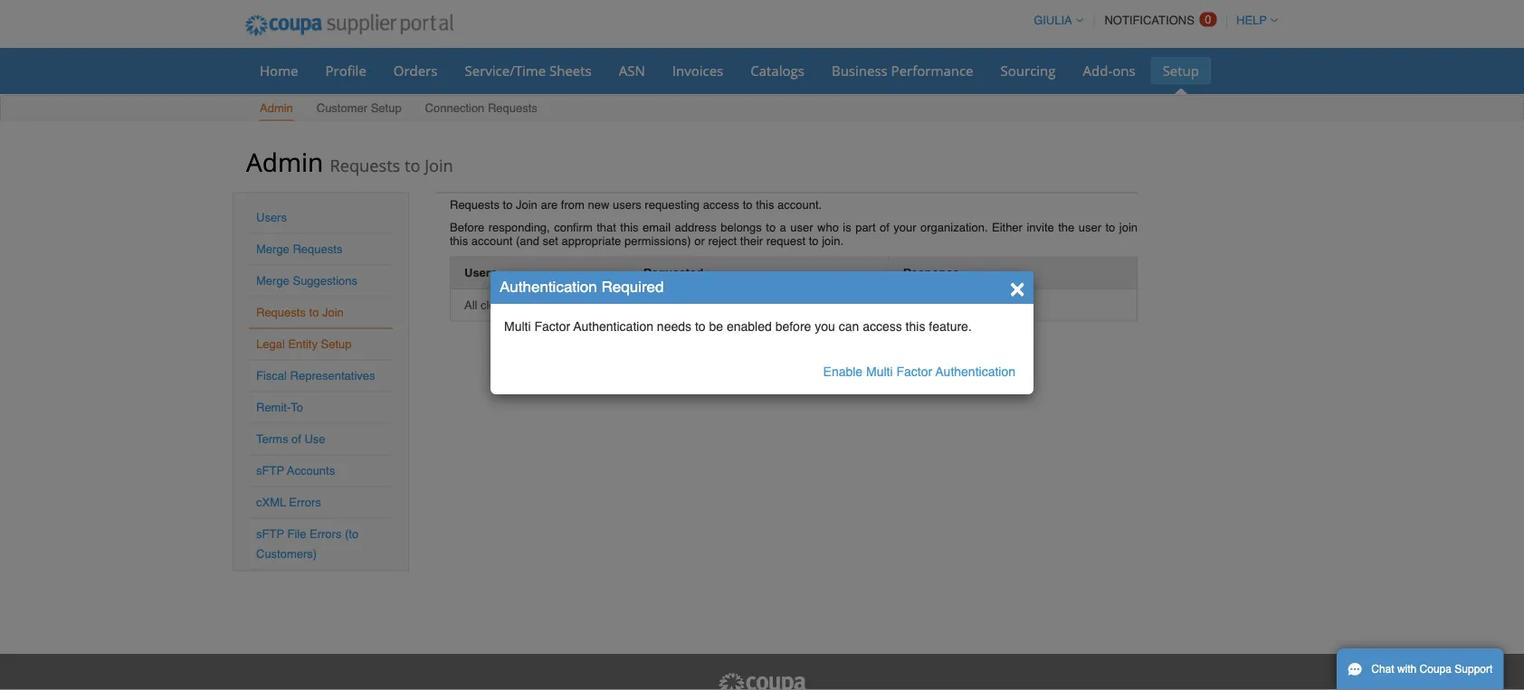 Task type: vqa. For each thing, say whether or not it's contained in the screenshot.
Organization.
yes



Task type: describe. For each thing, give the bounding box(es) containing it.
chat with coupa support button
[[1337, 649, 1504, 691]]

required
[[601, 278, 664, 296]]

confirm
[[554, 220, 593, 234]]

customer setup
[[317, 101, 402, 115]]

request
[[766, 234, 806, 248]]

1 vertical spatial authentication
[[574, 320, 654, 334]]

accounts
[[287, 464, 335, 478]]

your
[[894, 220, 917, 234]]

merge requests link
[[256, 243, 343, 256]]

account
[[471, 234, 513, 248]]

0 vertical spatial multi
[[504, 320, 531, 334]]

this down users
[[620, 220, 639, 234]]

join inside admin requests to join
[[425, 154, 453, 177]]

open
[[531, 298, 557, 312]]

address
[[675, 220, 717, 234]]

be
[[709, 320, 723, 334]]

new
[[588, 198, 609, 211]]

sftp file errors (to customers)
[[256, 528, 359, 561]]

invoices link
[[661, 57, 735, 84]]

organization.
[[921, 220, 988, 234]]

0 vertical spatial authentication
[[500, 278, 597, 296]]

coupa
[[1420, 664, 1452, 676]]

the
[[1058, 220, 1075, 234]]

cxml errors link
[[256, 496, 321, 510]]

support
[[1455, 664, 1493, 676]]

sftp accounts
[[256, 464, 335, 478]]

legal entity setup
[[256, 338, 352, 351]]

1 vertical spatial setup
[[371, 101, 402, 115]]

2 horizontal spatial user
[[1079, 220, 1102, 234]]

who
[[817, 220, 839, 234]]

home link
[[248, 57, 310, 84]]

0 horizontal spatial factor
[[534, 320, 570, 334]]

chat
[[1372, 664, 1395, 676]]

or
[[694, 234, 705, 248]]

1 vertical spatial access
[[863, 320, 902, 334]]

belongs
[[721, 220, 762, 234]]

response
[[903, 266, 959, 280]]

sourcing link
[[989, 57, 1068, 84]]

connection
[[425, 101, 485, 115]]

suggestions
[[293, 274, 358, 288]]

from
[[561, 198, 585, 211]]

authentication required
[[500, 278, 664, 296]]

enable multi factor authentication
[[823, 365, 1016, 379]]

before
[[775, 320, 811, 334]]

merge requests
[[256, 243, 343, 256]]

users link
[[256, 211, 287, 224]]

users
[[613, 198, 642, 211]]

enable multi factor authentication link
[[823, 365, 1016, 379]]

requests to join
[[256, 306, 344, 320]]

requests inside requests to join are from new users requesting access to this account. before responding, confirm that this email address belongs to a user who is part of your organization. either invite the user to join this account (and set appropriate permissions) or reject their request to join.
[[450, 198, 500, 211]]

legal
[[256, 338, 285, 351]]

sourcing
[[1001, 61, 1056, 80]]

terms of use
[[256, 433, 325, 446]]

profile
[[325, 61, 366, 80]]

to inside admin requests to join
[[405, 154, 420, 177]]

customer setup link
[[316, 97, 403, 121]]

all clear! no open user join requests.
[[464, 298, 657, 312]]

requests for connection
[[488, 101, 538, 115]]

that
[[597, 220, 616, 234]]

set
[[543, 234, 558, 248]]

errors inside 'sftp file errors (to customers)'
[[310, 528, 342, 541]]

× button
[[1010, 272, 1025, 301]]

requested
[[643, 266, 703, 280]]

0 vertical spatial users
[[256, 211, 287, 224]]

business performance
[[832, 61, 974, 80]]

email
[[643, 220, 671, 234]]

terms
[[256, 433, 288, 446]]

add-
[[1083, 61, 1113, 80]]

remit-to
[[256, 401, 303, 415]]

merge suggestions link
[[256, 274, 358, 288]]

×
[[1010, 272, 1025, 301]]

chat with coupa support
[[1372, 664, 1493, 676]]



Task type: locate. For each thing, give the bounding box(es) containing it.
users
[[256, 211, 287, 224], [464, 266, 497, 280]]

of inside requests to join are from new users requesting access to this account. before responding, confirm that this email address belongs to a user who is part of your organization. either invite the user to join this account (and set appropriate permissions) or reject their request to join.
[[880, 220, 890, 234]]

0 horizontal spatial join
[[587, 298, 605, 312]]

setup right customer
[[371, 101, 402, 115]]

1 horizontal spatial access
[[863, 320, 902, 334]]

0 vertical spatial factor
[[534, 320, 570, 334]]

requests inside admin requests to join
[[330, 154, 400, 177]]

merge down merge requests
[[256, 274, 290, 288]]

1 vertical spatial of
[[291, 433, 301, 446]]

0 vertical spatial join
[[425, 154, 453, 177]]

sftp for sftp file errors (to customers)
[[256, 528, 284, 541]]

0 vertical spatial join
[[1119, 220, 1138, 234]]

0 horizontal spatial access
[[703, 198, 740, 211]]

2 vertical spatial setup
[[321, 338, 352, 351]]

business performance link
[[820, 57, 985, 84]]

is
[[843, 220, 852, 234]]

1 vertical spatial merge
[[256, 274, 290, 288]]

sftp file errors (to customers) link
[[256, 528, 359, 561]]

authentication up open in the top left of the page
[[500, 278, 597, 296]]

0 vertical spatial access
[[703, 198, 740, 211]]

0 vertical spatial setup
[[1163, 61, 1199, 80]]

sftp
[[256, 464, 284, 478], [256, 528, 284, 541]]

add-ons
[[1083, 61, 1136, 80]]

0 horizontal spatial join
[[322, 306, 344, 320]]

users up all on the left top of page
[[464, 266, 497, 280]]

merge
[[256, 243, 290, 256], [256, 274, 290, 288]]

1 horizontal spatial multi
[[866, 365, 893, 379]]

multi down the no on the left top of the page
[[504, 320, 531, 334]]

requests for merge
[[293, 243, 343, 256]]

file
[[287, 528, 306, 541]]

join down suggestions
[[322, 306, 344, 320]]

0 vertical spatial coupa supplier portal image
[[233, 3, 466, 48]]

0 horizontal spatial coupa supplier portal image
[[233, 3, 466, 48]]

responding,
[[489, 220, 550, 234]]

2 vertical spatial join
[[322, 306, 344, 320]]

join down authentication required on the top left of page
[[587, 298, 605, 312]]

1 sftp from the top
[[256, 464, 284, 478]]

authentication
[[500, 278, 597, 296], [574, 320, 654, 334], [936, 365, 1016, 379]]

2 horizontal spatial setup
[[1163, 61, 1199, 80]]

join inside requests to join are from new users requesting access to this account. before responding, confirm that this email address belongs to a user who is part of your organization. either invite the user to join this account (and set appropriate permissions) or reject their request to join.
[[1119, 220, 1138, 234]]

access inside requests to join are from new users requesting access to this account. before responding, confirm that this email address belongs to a user who is part of your organization. either invite the user to join this account (and set appropriate permissions) or reject their request to join.
[[703, 198, 740, 211]]

requests up suggestions
[[293, 243, 343, 256]]

their
[[740, 234, 763, 248]]

representatives
[[290, 369, 375, 383]]

fiscal representatives link
[[256, 369, 375, 383]]

access
[[703, 198, 740, 211], [863, 320, 902, 334]]

clear!
[[481, 298, 509, 312]]

1 vertical spatial join
[[516, 198, 538, 211]]

1 vertical spatial multi
[[866, 365, 893, 379]]

requests for admin
[[330, 154, 400, 177]]

permissions)
[[625, 234, 691, 248]]

1 merge from the top
[[256, 243, 290, 256]]

user right the
[[1079, 220, 1102, 234]]

0 vertical spatial of
[[880, 220, 890, 234]]

this left feature.
[[906, 320, 925, 334]]

this
[[756, 198, 774, 211], [620, 220, 639, 234], [450, 234, 468, 248], [906, 320, 925, 334]]

home
[[260, 61, 298, 80]]

service/time sheets
[[465, 61, 592, 80]]

1 vertical spatial join
[[587, 298, 605, 312]]

1 horizontal spatial setup
[[371, 101, 402, 115]]

requests.
[[608, 298, 657, 312]]

cxml
[[256, 496, 286, 510]]

multi right enable
[[866, 365, 893, 379]]

sftp up customers) on the bottom
[[256, 528, 284, 541]]

are
[[541, 198, 558, 211]]

merge down users link
[[256, 243, 290, 256]]

0 vertical spatial errors
[[289, 496, 321, 510]]

remit-to link
[[256, 401, 303, 415]]

either
[[992, 220, 1023, 234]]

setup
[[1163, 61, 1199, 80], [371, 101, 402, 115], [321, 338, 352, 351]]

2 sftp from the top
[[256, 528, 284, 541]]

feature.
[[929, 320, 972, 334]]

user right a
[[790, 220, 813, 234]]

cxml errors
[[256, 496, 321, 510]]

1 vertical spatial coupa supplier portal image
[[717, 673, 807, 691]]

of left use
[[291, 433, 301, 446]]

this left the account
[[450, 234, 468, 248]]

of right part
[[880, 220, 890, 234]]

0 vertical spatial admin
[[260, 101, 293, 115]]

reject
[[708, 234, 737, 248]]

0 horizontal spatial user
[[561, 298, 583, 312]]

sftp for sftp accounts
[[256, 464, 284, 478]]

join for requests to join
[[322, 306, 344, 320]]

admin for admin
[[260, 101, 293, 115]]

0 vertical spatial merge
[[256, 243, 290, 256]]

sftp inside 'sftp file errors (to customers)'
[[256, 528, 284, 541]]

1 horizontal spatial coupa supplier portal image
[[717, 673, 807, 691]]

1 vertical spatial factor
[[897, 365, 932, 379]]

requests up before
[[450, 198, 500, 211]]

1 horizontal spatial join
[[425, 154, 453, 177]]

setup up "representatives"
[[321, 338, 352, 351]]

sheets
[[549, 61, 592, 80]]

can
[[839, 320, 859, 334]]

0 horizontal spatial multi
[[504, 320, 531, 334]]

access right can
[[863, 320, 902, 334]]

remit-
[[256, 401, 291, 415]]

merge for merge requests
[[256, 243, 290, 256]]

enabled
[[727, 320, 772, 334]]

0 horizontal spatial of
[[291, 433, 301, 446]]

admin link
[[259, 97, 294, 121]]

with
[[1398, 664, 1417, 676]]

asn link
[[607, 57, 657, 84]]

needs
[[657, 320, 692, 334]]

user
[[790, 220, 813, 234], [1079, 220, 1102, 234], [561, 298, 583, 312]]

fiscal representatives
[[256, 369, 375, 383]]

this up 'belongs'
[[756, 198, 774, 211]]

1 horizontal spatial of
[[880, 220, 890, 234]]

service/time
[[465, 61, 546, 80]]

0 horizontal spatial users
[[256, 211, 287, 224]]

requests to join link
[[256, 306, 344, 320]]

0 horizontal spatial setup
[[321, 338, 352, 351]]

admin for admin requests to join
[[246, 144, 323, 179]]

errors down the accounts
[[289, 496, 321, 510]]

sftp up cxml
[[256, 464, 284, 478]]

join
[[1119, 220, 1138, 234], [587, 298, 605, 312]]

0 vertical spatial sftp
[[256, 464, 284, 478]]

errors left the '(to' at the left bottom of page
[[310, 528, 342, 541]]

(and
[[516, 234, 540, 248]]

factor
[[534, 320, 570, 334], [897, 365, 932, 379]]

admin requests to join
[[246, 144, 453, 179]]

performance
[[891, 61, 974, 80]]

authentication down the requests.
[[574, 320, 654, 334]]

1 vertical spatial errors
[[310, 528, 342, 541]]

factor down feature.
[[897, 365, 932, 379]]

service/time sheets link
[[453, 57, 604, 84]]

requesting
[[645, 198, 700, 211]]

use
[[305, 433, 325, 446]]

join left are
[[516, 198, 538, 211]]

you
[[815, 320, 835, 334]]

connection requests
[[425, 101, 538, 115]]

asn
[[619, 61, 645, 80]]

2 vertical spatial authentication
[[936, 365, 1016, 379]]

1 vertical spatial users
[[464, 266, 497, 280]]

invoices
[[672, 61, 723, 80]]

coupa supplier portal image
[[233, 3, 466, 48], [717, 673, 807, 691]]

2 merge from the top
[[256, 274, 290, 288]]

catalogs
[[751, 61, 805, 80]]

users up merge requests
[[256, 211, 287, 224]]

requests down customer setup link
[[330, 154, 400, 177]]

2 horizontal spatial join
[[516, 198, 538, 211]]

join down the connection
[[425, 154, 453, 177]]

to
[[291, 401, 303, 415]]

1 horizontal spatial factor
[[897, 365, 932, 379]]

requests down service/time
[[488, 101, 538, 115]]

admin down admin link
[[246, 144, 323, 179]]

admin down home link
[[260, 101, 293, 115]]

access up 'belongs'
[[703, 198, 740, 211]]

legal entity setup link
[[256, 338, 352, 351]]

merge for merge suggestions
[[256, 274, 290, 288]]

authentication down feature.
[[936, 365, 1016, 379]]

(to
[[345, 528, 359, 541]]

errors
[[289, 496, 321, 510], [310, 528, 342, 541]]

appropriate
[[562, 234, 621, 248]]

1 vertical spatial sftp
[[256, 528, 284, 541]]

enable
[[823, 365, 863, 379]]

a
[[780, 220, 786, 234]]

setup right ons
[[1163, 61, 1199, 80]]

profile link
[[314, 57, 378, 84]]

join for requests to join are from new users requesting access to this account. before responding, confirm that this email address belongs to a user who is part of your organization. either invite the user to join this account (and set appropriate permissions) or reject their request to join.
[[516, 198, 538, 211]]

1 vertical spatial admin
[[246, 144, 323, 179]]

user down authentication required on the top left of page
[[561, 298, 583, 312]]

invite
[[1027, 220, 1054, 234]]

fiscal
[[256, 369, 287, 383]]

orders link
[[382, 57, 449, 84]]

all
[[464, 298, 477, 312]]

orders
[[394, 61, 438, 80]]

catalogs link
[[739, 57, 816, 84]]

multi
[[504, 320, 531, 334], [866, 365, 893, 379]]

1 horizontal spatial users
[[464, 266, 497, 280]]

join inside requests to join are from new users requesting access to this account. before responding, confirm that this email address belongs to a user who is part of your organization. either invite the user to join this account (and set appropriate permissions) or reject their request to join.
[[516, 198, 538, 211]]

requests up legal
[[256, 306, 306, 320]]

join right the
[[1119, 220, 1138, 234]]

customers)
[[256, 548, 317, 561]]

factor down all clear! no open user join requests.
[[534, 320, 570, 334]]

part
[[856, 220, 876, 234]]

1 horizontal spatial join
[[1119, 220, 1138, 234]]

business
[[832, 61, 888, 80]]

1 horizontal spatial user
[[790, 220, 813, 234]]



